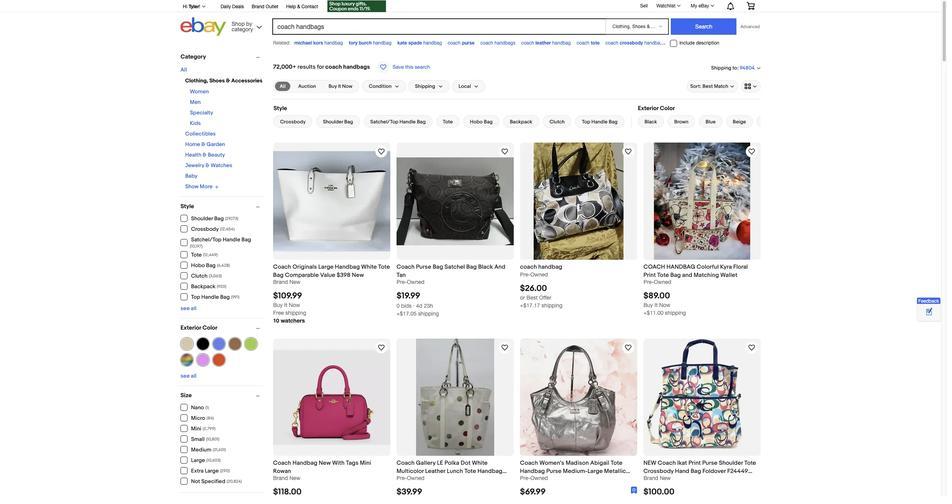 Task type: describe. For each thing, give the bounding box(es) containing it.
micro (84)
[[191, 415, 214, 422]]

by
[[246, 21, 252, 27]]

black link
[[638, 115, 664, 128]]

shipping for $89.00
[[666, 310, 686, 316]]

crossbody for crossbody (12,454)
[[191, 226, 219, 233]]

purse
[[462, 40, 475, 46]]

bag inside the coach handbag colorful kyra floral print tote bag and matching wallet pre-owned
[[671, 272, 681, 279]]

1 horizontal spatial now
[[342, 83, 353, 90]]

shoulder bag link
[[316, 115, 360, 128]]

large inside coach women's madison abigail tote handbag purse medium-large metallic silver
[[588, 468, 603, 476]]

burch
[[359, 40, 372, 46]]

+
[[293, 63, 296, 71]]

comparable
[[285, 272, 319, 279]]

contact
[[302, 4, 318, 9]]

see all for exterior color
[[181, 373, 197, 379]]

hi
[[183, 4, 187, 9]]

coach women's madison abigail tote handbag purse medium-large metallic silver image
[[520, 339, 638, 456]]

$26.00 or best offer +$17.17 shipping
[[520, 284, 563, 309]]

for
[[317, 63, 324, 71]]

clutch for clutch
[[550, 119, 565, 125]]

specified
[[201, 479, 225, 485]]

backpack for backpack
[[510, 119, 533, 125]]

tote inside the coach handbag colorful kyra floral print tote bag and matching wallet pre-owned
[[658, 272, 670, 279]]

shop
[[232, 21, 245, 27]]

see all button for style
[[181, 305, 197, 312]]

0 vertical spatial color
[[660, 105, 675, 112]]

0 horizontal spatial mini
[[191, 426, 201, 432]]

coach originals large handbag white tote bag comparable value $398 new image
[[273, 151, 391, 252]]

coach handbag new with tags mini rowan brand new
[[273, 460, 371, 482]]

bag
[[683, 40, 691, 46]]

category
[[181, 53, 206, 61]]

0 horizontal spatial color
[[203, 324, 218, 332]]

:
[[738, 65, 739, 71]]

top handle bag (991)
[[191, 294, 240, 301]]

coach handbag heading
[[520, 264, 563, 271]]

1 horizontal spatial buy
[[329, 83, 337, 90]]

large up specified
[[205, 468, 219, 475]]

originals
[[293, 264, 317, 271]]

account navigation
[[179, 0, 761, 13]]

clutch (3,063)
[[191, 273, 222, 280]]

crossbody (12,454)
[[191, 226, 235, 233]]

1 horizontal spatial handbags
[[495, 40, 516, 46]]

coach women's madison abigail tote handbag purse medium-large metallic silver
[[520, 460, 626, 484]]

outlet
[[266, 4, 279, 9]]

black inside the coach purse bag satchel bag black and tan pre-owned
[[479, 264, 493, 271]]

shop by category
[[232, 21, 253, 32]]

brand outlet link
[[252, 3, 279, 11]]

shipping button
[[409, 80, 450, 93]]

brown link
[[668, 115, 696, 128]]

$89.00 buy it now +$11.00 shipping
[[644, 291, 686, 316]]

value
[[320, 272, 336, 279]]

advanced link
[[737, 19, 760, 34]]

(12,454)
[[220, 227, 235, 232]]

pre- inside the coach handbag colorful kyra floral print tote bag and matching wallet pre-owned
[[644, 279, 654, 285]]

mini inside coach handbag new with tags mini rowan brand new
[[360, 460, 371, 467]]

blue link
[[699, 115, 723, 128]]

coach handbag colorful kyra floral print tote bag and matching wallet image
[[644, 143, 761, 260]]

new coach ikat print purse shoulder tote crossbody hand bag foldover f24449 nwt link
[[644, 459, 761, 484]]

+$17.05
[[397, 311, 417, 317]]

10
[[273, 318, 279, 324]]

all for style
[[191, 305, 197, 312]]

coach for leather
[[522, 40, 535, 46]]

1 horizontal spatial it
[[338, 83, 341, 90]]

1 vertical spatial all
[[280, 83, 286, 90]]

beauty
[[208, 152, 225, 158]]

coach for crossbody
[[606, 40, 619, 46]]

leather
[[426, 468, 446, 476]]

jewelry & watches link
[[185, 162, 232, 169]]

handbag inside "coach originals large handbag white tote bag comparable value $398 new brand new"
[[335, 264, 360, 271]]

brand new
[[644, 476, 671, 482]]

handbag inside coach gallery le polka dot white multicolor leather lunch tote handbag purse
[[478, 468, 503, 476]]

michael
[[295, 40, 312, 46]]

watch coach handbag new with tags mini rowan image
[[377, 343, 386, 353]]

tote (12,449)
[[191, 252, 218, 258]]

buy for $109.99
[[273, 302, 283, 309]]

(84)
[[207, 416, 214, 421]]

purse inside coach gallery le polka dot white multicolor leather lunch tote handbag purse
[[397, 476, 412, 484]]

daily
[[221, 4, 231, 9]]

extra
[[191, 468, 204, 475]]

purse inside coach women's madison abigail tote handbag purse medium-large metallic silver
[[547, 468, 562, 476]]

top for top handle bag
[[582, 119, 591, 125]]

0 horizontal spatial handbags
[[343, 63, 370, 71]]

collectibles link
[[185, 131, 216, 137]]

owned down women's
[[531, 476, 548, 482]]

abigail
[[591, 460, 610, 467]]

save
[[393, 64, 404, 70]]

le
[[437, 460, 443, 467]]

get the coupon image
[[328, 0, 386, 12]]

coach for purse
[[448, 40, 461, 46]]

watch coach handbag colorful kyra floral print tote bag and matching wallet image
[[748, 147, 757, 156]]

shoulder for shoulder bag (29,173)
[[191, 215, 213, 222]]

shipping to : 94804
[[712, 65, 755, 71]]

shipping for $26.00
[[542, 303, 563, 309]]

coach purse bag satchel bag black and tan link
[[397, 263, 514, 279]]

listing options selector. gallery view selected. image
[[745, 83, 758, 90]]

now for $89.00
[[660, 302, 671, 309]]

tote
[[591, 40, 600, 46]]

women
[[190, 88, 209, 95]]

women's
[[540, 460, 565, 467]]

owned down gallery
[[407, 476, 425, 482]]

best inside dropdown button
[[703, 83, 713, 90]]

shipping inside the $19.99 0 bids · 4d 23h +$17.05 shipping
[[418, 311, 439, 317]]

jewelry
[[185, 162, 204, 169]]

(12,449)
[[203, 253, 218, 258]]

show more button
[[185, 183, 219, 190]]

coach handbag colorful kyra floral print tote bag and matching wallet link
[[644, 263, 761, 279]]

0 horizontal spatial all link
[[181, 66, 187, 73]]

home & garden link
[[185, 141, 225, 148]]

shipping for $109.99
[[286, 310, 306, 316]]

colorful
[[697, 264, 719, 271]]

handbag for kors
[[325, 40, 343, 46]]

tory burch handbag
[[349, 40, 392, 46]]

purse inside the coach purse bag satchel bag black and tan pre-owned
[[416, 264, 432, 271]]

pre- inside the coach purse bag satchel bag black and tan pre-owned
[[397, 279, 407, 285]]

or
[[520, 295, 525, 301]]

$19.99
[[397, 291, 421, 302]]

coach for bag
[[669, 40, 682, 46]]

buy for $89.00
[[644, 302, 654, 309]]

condition
[[369, 83, 392, 90]]

(290)
[[220, 469, 230, 474]]

coach originals large handbag white tote bag comparable value $398 new heading
[[273, 264, 390, 279]]

sell
[[641, 3, 648, 8]]

watch coach originals large handbag white tote bag comparable value $398 new image
[[377, 147, 386, 156]]

show more
[[185, 183, 213, 190]]

crossbody for crossbody
[[280, 119, 306, 125]]

hobo for hobo bag
[[470, 119, 483, 125]]

backpack link
[[504, 115, 539, 128]]

coach right for
[[326, 63, 342, 71]]

sort: best match button
[[687, 80, 739, 93]]

(10,197)
[[190, 244, 203, 249]]

72,000 + results for coach handbags
[[273, 63, 370, 71]]

all for exterior color
[[191, 373, 197, 379]]

clutch link
[[543, 115, 572, 128]]

crossbody inside new coach ikat print purse shoulder tote crossbody hand bag foldover f24449 nwt
[[644, 468, 674, 476]]

more
[[200, 183, 213, 190]]

results
[[298, 63, 316, 71]]

coach for tote
[[577, 40, 590, 46]]

men link
[[190, 99, 201, 106]]

feedback
[[919, 299, 940, 304]]

handbag for leather
[[553, 40, 571, 46]]

hobo bag
[[470, 119, 493, 125]]

specialty
[[190, 109, 213, 116]]

watch coach handbag image
[[624, 147, 633, 156]]

offer
[[540, 295, 552, 301]]

bids
[[401, 303, 412, 309]]

medium-
[[563, 468, 588, 476]]

clothing, shoes & accessories
[[185, 77, 263, 84]]

coach gallery le polka dot white multicolor leather lunch tote handbag purse heading
[[397, 460, 507, 484]]

brand inside account navigation
[[252, 4, 265, 9]]

coach gallery le polka dot white multicolor leather lunch tote handbag purse
[[397, 460, 503, 484]]

now for $109.99
[[289, 302, 300, 309]]

specialty link
[[190, 109, 213, 116]]

description
[[697, 40, 720, 46]]



Task type: vqa. For each thing, say whether or not it's contained in the screenshot.


Task type: locate. For each thing, give the bounding box(es) containing it.
handbags down tory
[[343, 63, 370, 71]]

0 vertical spatial white
[[361, 264, 377, 271]]

shop by category banner
[[179, 0, 761, 38]]

2 see from the top
[[181, 373, 190, 379]]

men
[[190, 99, 201, 106]]

coach inside coach handbag pre-owned
[[520, 264, 537, 271]]

owned up $89.00
[[654, 279, 672, 285]]

coach handbag colorful kyra floral print tote bag and matching wallet heading
[[644, 264, 749, 279]]

coach up the tan
[[397, 264, 415, 271]]

buy up +$11.00
[[644, 302, 654, 309]]

color down top handle bag (991)
[[203, 324, 218, 332]]

coach inside coach gallery le polka dot white multicolor leather lunch tote handbag purse
[[397, 460, 415, 467]]

handbag up $398
[[335, 264, 360, 271]]

best
[[703, 83, 713, 90], [527, 295, 538, 301]]

bag inside "coach originals large handbag white tote bag comparable value $398 new brand new"
[[273, 272, 284, 279]]

0 vertical spatial all link
[[181, 66, 187, 73]]

0 vertical spatial top
[[582, 119, 591, 125]]

pre-owned
[[397, 476, 425, 482], [520, 476, 548, 482]]

shipping down search
[[415, 83, 436, 90]]

1 horizontal spatial best
[[703, 83, 713, 90]]

All selected text field
[[280, 83, 286, 90]]

handbag inside coach handbag new with tags mini rowan brand new
[[293, 460, 318, 467]]

crossbody link
[[274, 115, 313, 128]]

coach handbag new with tags mini rowan image
[[273, 350, 391, 445]]

best up +$17.17
[[527, 295, 538, 301]]

shipping inside $89.00 buy it now +$11.00 shipping
[[666, 310, 686, 316]]

color up brown link
[[660, 105, 675, 112]]

exterior color down top handle bag (991)
[[181, 324, 218, 332]]

now
[[342, 83, 353, 90], [289, 302, 300, 309], [660, 302, 671, 309]]

hobo inside main content
[[470, 119, 483, 125]]

0 horizontal spatial crossbody
[[191, 226, 219, 233]]

condition button
[[362, 80, 406, 93]]

kids link
[[190, 120, 201, 127]]

shoulder inside shoulder bag link
[[323, 119, 343, 125]]

new
[[352, 272, 364, 279], [290, 279, 301, 285], [319, 460, 331, 467], [290, 476, 301, 482], [660, 476, 671, 482]]

1 horizontal spatial clutch
[[550, 119, 565, 125]]

handle for satchel/top handle bag
[[400, 119, 416, 125]]

(2,799)
[[203, 427, 216, 432]]

0
[[397, 303, 400, 309]]

coach inside coach handbag new with tags mini rowan brand new
[[273, 460, 291, 467]]

coach inside coach women's madison abigail tote handbag purse medium-large metallic silver
[[520, 460, 539, 467]]

1 vertical spatial see all button
[[181, 373, 197, 379]]

1 vertical spatial handbags
[[343, 63, 370, 71]]

1 vertical spatial see
[[181, 373, 190, 379]]

1 horizontal spatial style
[[274, 105, 287, 112]]

black left and
[[479, 264, 493, 271]]

handbag right burch
[[373, 40, 392, 46]]

style up the crossbody link
[[274, 105, 287, 112]]

it down 72,000 + results for coach handbags
[[338, 83, 341, 90]]

72,000
[[273, 63, 293, 71]]

top for top handle bag (991)
[[191, 294, 200, 301]]

print right ikat
[[689, 460, 701, 467]]

sort: best match
[[691, 83, 729, 90]]

shop by category button
[[228, 17, 264, 34]]

watch coach gallery le polka dot white multicolor leather lunch tote handbag purse image
[[500, 343, 510, 353]]

coach purse bag satchel bag black and tan heading
[[397, 264, 506, 279]]

1 vertical spatial black
[[479, 264, 493, 271]]

coach for coach handbag new with tags mini rowan brand new
[[273, 460, 291, 467]]

handbag
[[325, 40, 343, 46], [373, 40, 392, 46], [424, 40, 442, 46], [553, 40, 571, 46], [645, 40, 663, 46], [539, 264, 563, 271]]

bag inside new coach ikat print purse shoulder tote crossbody hand bag foldover f24449 nwt
[[691, 468, 702, 476]]

0 horizontal spatial backpack
[[191, 283, 216, 290]]

exterior color inside main content
[[638, 105, 675, 112]]

crossbody up nwt
[[644, 468, 674, 476]]

0 vertical spatial shoulder
[[323, 119, 343, 125]]

best inside $26.00 or best offer +$17.17 shipping
[[527, 295, 538, 301]]

handbag for spade
[[424, 40, 442, 46]]

coach inside coach crossbody handbag
[[606, 40, 619, 46]]

1 see from the top
[[181, 305, 190, 312]]

print down coach
[[644, 272, 656, 279]]

medium
[[191, 447, 212, 454]]

0 vertical spatial shipping
[[712, 65, 732, 71]]

see all for style
[[181, 305, 197, 312]]

1 vertical spatial crossbody
[[191, 226, 219, 233]]

satchel/top up (10,197)
[[191, 236, 222, 243]]

handbag inside coach crossbody handbag
[[645, 40, 663, 46]]

hobo for hobo bag (6,428)
[[191, 262, 205, 269]]

women link
[[190, 88, 209, 95]]

rowan
[[273, 468, 291, 476]]

1 horizontal spatial pre-owned
[[520, 476, 548, 482]]

1 vertical spatial best
[[527, 295, 538, 301]]

handbag right leather
[[553, 40, 571, 46]]

include
[[680, 40, 695, 46]]

0 vertical spatial black
[[645, 119, 658, 125]]

1 vertical spatial satchel/top
[[191, 236, 222, 243]]

coach handbag image
[[534, 143, 624, 260]]

0 vertical spatial crossbody
[[280, 119, 306, 125]]

& right help
[[297, 4, 300, 9]]

coach leather handbag
[[522, 40, 571, 46]]

purse up foldover
[[703, 460, 718, 467]]

it up +$11.00
[[655, 302, 658, 309]]

local button
[[452, 80, 486, 93]]

best right 'sort:'
[[703, 83, 713, 90]]

(920)
[[217, 284, 227, 289]]

shoulder inside new coach ikat print purse shoulder tote crossbody hand bag foldover f24449 nwt
[[719, 460, 744, 467]]

help & contact link
[[286, 3, 318, 11]]

0 vertical spatial backpack
[[510, 119, 533, 125]]

clutch right backpack link
[[550, 119, 565, 125]]

2 vertical spatial crossbody
[[644, 468, 674, 476]]

0 vertical spatial mini
[[191, 426, 201, 432]]

small
[[191, 436, 205, 443]]

handbag up silver
[[520, 468, 545, 476]]

handbag inside coach handbag pre-owned
[[539, 264, 563, 271]]

white inside coach gallery le polka dot white multicolor leather lunch tote handbag purse
[[472, 460, 488, 467]]

white inside "coach originals large handbag white tote bag comparable value $398 new brand new"
[[361, 264, 377, 271]]

pre- inside coach handbag pre-owned
[[520, 272, 531, 278]]

coach inside coach tote
[[577, 40, 590, 46]]

exterior color up black link
[[638, 105, 675, 112]]

buy down 72,000 + results for coach handbags
[[329, 83, 337, 90]]

satchel/top inside satchel/top handle bag (10,197)
[[191, 236, 222, 243]]

exterior color button
[[181, 324, 264, 332]]

it down $109.99
[[284, 302, 288, 309]]

2 vertical spatial shoulder
[[719, 460, 744, 467]]

mini up small
[[191, 426, 201, 432]]

it for $89.00
[[655, 302, 658, 309]]

1 horizontal spatial shipping
[[712, 65, 732, 71]]

0 vertical spatial all
[[191, 305, 197, 312]]

0 horizontal spatial satchel/top
[[191, 236, 222, 243]]

2 horizontal spatial crossbody
[[644, 468, 674, 476]]

coach left tote
[[577, 40, 590, 46]]

mini right tags
[[360, 460, 371, 467]]

1 vertical spatial all link
[[275, 82, 291, 91]]

shipping up watchers
[[286, 310, 306, 316]]

buy it now
[[329, 83, 353, 90]]

matching
[[694, 272, 720, 279]]

1 horizontal spatial print
[[689, 460, 701, 467]]

deals
[[232, 4, 244, 9]]

beige link
[[727, 115, 753, 128]]

shoulder up crossbody (12,454)
[[191, 215, 213, 222]]

shoes
[[209, 77, 225, 84]]

coach up silver
[[520, 460, 539, 467]]

purse inside new coach ikat print purse shoulder tote crossbody hand bag foldover f24449 nwt
[[703, 460, 718, 467]]

print
[[644, 272, 656, 279], [689, 460, 701, 467]]

hobo
[[470, 119, 483, 125], [191, 262, 205, 269]]

none submit inside shop by category banner
[[672, 18, 737, 35]]

show
[[185, 183, 199, 190]]

2 horizontal spatial it
[[655, 302, 658, 309]]

all link down 72,000
[[275, 82, 291, 91]]

floral
[[734, 264, 749, 271]]

pre-owned down women's
[[520, 476, 548, 482]]

watch coach purse bag satchel bag black and tan image
[[500, 147, 510, 156]]

large
[[319, 264, 334, 271], [191, 457, 205, 464], [205, 468, 219, 475], [588, 468, 603, 476]]

0 horizontal spatial style
[[181, 203, 194, 210]]

coach for handbags
[[481, 40, 494, 46]]

2 all from the top
[[191, 373, 197, 379]]

backpack for backpack (920)
[[191, 283, 216, 290]]

satchel/top handle bag (10,197)
[[190, 236, 251, 249]]

home
[[185, 141, 200, 148]]

0 horizontal spatial pre-owned
[[397, 476, 425, 482]]

see for exterior color
[[181, 373, 190, 379]]

coach handbag colorful kyra floral print tote bag and matching wallet pre-owned
[[644, 264, 749, 285]]

owned inside the coach purse bag satchel bag black and tan pre-owned
[[407, 279, 425, 285]]

coach right purse
[[481, 40, 494, 46]]

1 horizontal spatial black
[[645, 119, 658, 125]]

0 horizontal spatial buy
[[273, 302, 283, 309]]

main content
[[270, 50, 780, 497]]

handbag left with on the bottom left of the page
[[293, 460, 318, 467]]

coach for coach gallery le polka dot white multicolor leather lunch tote handbag purse
[[397, 460, 415, 467]]

crossbody down the all selected text field
[[280, 119, 306, 125]]

shipping down offer
[[542, 303, 563, 309]]

handle for top handle bag
[[592, 119, 608, 125]]

spade
[[409, 40, 422, 46]]

satchel/top
[[371, 119, 399, 125], [191, 236, 222, 243]]

all up size
[[191, 373, 197, 379]]

all down category
[[181, 66, 187, 73]]

1 vertical spatial shoulder
[[191, 215, 213, 222]]

handbag right spade
[[424, 40, 442, 46]]

backpack down 'clutch (3,063)'
[[191, 283, 216, 290]]

hand
[[676, 468, 690, 476]]

dot
[[461, 460, 471, 467]]

handle for top handle bag (991)
[[201, 294, 219, 301]]

shipping right +$11.00
[[666, 310, 686, 316]]

handbag inside coach leather handbag
[[553, 40, 571, 46]]

coach inside the coach purse bag satchel bag black and tan pre-owned
[[397, 264, 415, 271]]

$109.99
[[273, 291, 302, 302]]

pre-owned for gallery
[[397, 476, 425, 482]]

1 vertical spatial white
[[472, 460, 488, 467]]

coach left leather
[[522, 40, 535, 46]]

your shopping cart image
[[747, 2, 756, 10]]

purse
[[416, 264, 432, 271], [703, 460, 718, 467], [547, 468, 562, 476], [397, 476, 412, 484]]

1 vertical spatial see all
[[181, 373, 197, 379]]

coach up multicolor
[[397, 460, 415, 467]]

2 pre-owned from the left
[[520, 476, 548, 482]]

buy up free
[[273, 302, 283, 309]]

coach handbag new with tags mini rowan heading
[[273, 460, 371, 476]]

& right the shoes
[[226, 77, 230, 84]]

black left brown
[[645, 119, 658, 125]]

main content containing $26.00
[[270, 50, 780, 497]]

shipping for shipping
[[415, 83, 436, 90]]

+$17.17
[[520, 303, 540, 309]]

shipping for shipping to : 94804
[[712, 65, 732, 71]]

hi tyler !
[[183, 4, 200, 9]]

1 vertical spatial top
[[191, 294, 200, 301]]

women men specialty kids
[[190, 88, 213, 127]]

now down 72,000 + results for coach handbags
[[342, 83, 353, 90]]

0 horizontal spatial top
[[191, 294, 200, 301]]

0 vertical spatial all
[[181, 66, 187, 73]]

1 horizontal spatial top
[[582, 119, 591, 125]]

coach inside "coach originals large handbag white tote bag comparable value $398 new brand new"
[[273, 264, 291, 271]]

all down top handle bag (991)
[[191, 305, 197, 312]]

0 horizontal spatial shoulder
[[191, 215, 213, 222]]

coach bag
[[669, 40, 691, 46]]

handle for satchel/top handle bag (10,197)
[[223, 236, 240, 243]]

2 see all from the top
[[181, 373, 197, 379]]

top handle bag
[[582, 119, 618, 125]]

1 vertical spatial color
[[203, 324, 218, 332]]

new coach ikat print purse shoulder tote crossbody hand bag foldover f24449 nwt image
[[644, 339, 761, 456]]

$109.99 buy it now free shipping 10 watchers
[[273, 291, 306, 324]]

bag inside satchel/top handle bag (10,197)
[[242, 236, 251, 243]]

it inside $89.00 buy it now +$11.00 shipping
[[655, 302, 658, 309]]

top inside main content
[[582, 119, 591, 125]]

coach up $26.00 at the bottom of the page
[[520, 264, 537, 271]]

satchel/top for satchel/top handle bag
[[371, 119, 399, 125]]

top down backpack (920)
[[191, 294, 200, 301]]

now down $109.99
[[289, 302, 300, 309]]

owned down coach handbag heading
[[531, 272, 548, 278]]

coach crossbody handbag
[[606, 40, 663, 46]]

1 horizontal spatial white
[[472, 460, 488, 467]]

category
[[232, 26, 253, 32]]

see all down top handle bag (991)
[[181, 305, 197, 312]]

2 horizontal spatial buy
[[644, 302, 654, 309]]

pre-owned down gallery
[[397, 476, 425, 482]]

coach purse bag satchel bag black and tan image
[[397, 157, 514, 245]]

now inside $89.00 buy it now +$11.00 shipping
[[660, 302, 671, 309]]

local
[[459, 83, 471, 90]]

coach purse
[[448, 40, 475, 46]]

0 vertical spatial clutch
[[550, 119, 565, 125]]

daily deals
[[221, 4, 244, 9]]

coach up comparable
[[273, 264, 291, 271]]

help
[[286, 4, 296, 9]]

category button
[[181, 53, 264, 61]]

1 all from the top
[[191, 305, 197, 312]]

tyler
[[189, 4, 199, 9]]

1 horizontal spatial satchel/top
[[371, 119, 399, 125]]

handbag inside coach women's madison abigail tote handbag purse medium-large metallic silver
[[520, 468, 545, 476]]

0 horizontal spatial now
[[289, 302, 300, 309]]

it inside the $109.99 buy it now free shipping 10 watchers
[[284, 302, 288, 309]]

1 pre-owned from the left
[[397, 476, 425, 482]]

watch new coach ikat print purse shoulder tote crossbody hand bag foldover f24449 nwt image
[[748, 343, 757, 353]]

coach up rowan
[[273, 460, 291, 467]]

coach for handbag
[[520, 264, 537, 271]]

0 vertical spatial exterior color
[[638, 105, 675, 112]]

shipping inside $26.00 or best offer +$17.17 shipping
[[542, 303, 563, 309]]

1 see all from the top
[[181, 305, 197, 312]]

0 vertical spatial handbags
[[495, 40, 516, 46]]

0 vertical spatial satchel/top
[[371, 119, 399, 125]]

collectibles home & garden health & beauty jewelry & watches baby
[[185, 131, 232, 179]]

coach left the bag
[[669, 40, 682, 46]]

1 see all button from the top
[[181, 305, 197, 312]]

tote inside new coach ikat print purse shoulder tote crossbody hand bag foldover f24449 nwt
[[745, 460, 757, 467]]

not specified (20,824)
[[191, 479, 242, 485]]

1 horizontal spatial all
[[280, 83, 286, 90]]

1 vertical spatial all
[[191, 373, 197, 379]]

0 vertical spatial see all button
[[181, 305, 197, 312]]

all link down category
[[181, 66, 187, 73]]

top right "clutch" link
[[582, 119, 591, 125]]

None submit
[[672, 18, 737, 35]]

multicolor
[[397, 468, 424, 476]]

coach for coach women's madison abigail tote handbag purse medium-large metallic silver
[[520, 460, 539, 467]]

2 see all button from the top
[[181, 373, 197, 379]]

0 horizontal spatial hobo
[[191, 262, 205, 269]]

pre-owned for women's
[[520, 476, 548, 482]]

& down home & garden link
[[203, 152, 207, 158]]

& down health & beauty link
[[206, 162, 210, 169]]

watchlist link
[[653, 1, 685, 11]]

1 horizontal spatial shoulder
[[323, 119, 343, 125]]

coach inside the 'coach purse'
[[448, 40, 461, 46]]

coach for coach purse bag satchel bag black and tan pre-owned
[[397, 264, 415, 271]]

1 horizontal spatial crossbody
[[280, 119, 306, 125]]

1 vertical spatial exterior
[[181, 324, 201, 332]]

backpack
[[510, 119, 533, 125], [191, 283, 216, 290]]

handbag inside michael kors handbag
[[325, 40, 343, 46]]

style down show on the top left of the page
[[181, 203, 194, 210]]

handbags right purse
[[495, 40, 516, 46]]

coach handbag new with tags mini rowan link
[[273, 459, 391, 476]]

1 vertical spatial print
[[689, 460, 701, 467]]

1 vertical spatial mini
[[360, 460, 371, 467]]

& inside account navigation
[[297, 4, 300, 9]]

1 horizontal spatial hobo
[[470, 119, 483, 125]]

print inside new coach ikat print purse shoulder tote crossbody hand bag foldover f24449 nwt
[[689, 460, 701, 467]]

1 vertical spatial style
[[181, 203, 194, 210]]

0 horizontal spatial clutch
[[191, 273, 208, 280]]

see for style
[[181, 305, 190, 312]]

it for $109.99
[[284, 302, 288, 309]]

see all button up size
[[181, 373, 197, 379]]

see all button down top handle bag (991)
[[181, 305, 197, 312]]

handbag right lunch
[[478, 468, 503, 476]]

0 horizontal spatial shipping
[[415, 83, 436, 90]]

0 vertical spatial best
[[703, 83, 713, 90]]

ebay
[[699, 3, 710, 9]]

satchel/top for satchel/top handle bag (10,197)
[[191, 236, 222, 243]]

shipping left to
[[712, 65, 732, 71]]

tote inside "coach originals large handbag white tote bag comparable value $398 new brand new"
[[379, 264, 390, 271]]

leather
[[536, 40, 551, 46]]

satchel/top up watch coach originals large handbag white tote bag comparable value $398 new icon
[[371, 119, 399, 125]]

handbag up $26.00 at the bottom of the page
[[539, 264, 563, 271]]

1 vertical spatial clutch
[[191, 273, 208, 280]]

0 horizontal spatial print
[[644, 272, 656, 279]]

nwt
[[644, 476, 657, 484]]

handbag right kors
[[325, 40, 343, 46]]

Search for anything text field
[[274, 19, 605, 34]]

clutch up backpack (920)
[[191, 273, 208, 280]]

1 vertical spatial exterior color
[[181, 324, 218, 332]]

buy inside $89.00 buy it now +$11.00 shipping
[[644, 302, 654, 309]]

see all button for exterior color
[[181, 373, 197, 379]]

0 vertical spatial see
[[181, 305, 190, 312]]

0 horizontal spatial exterior
[[181, 324, 201, 332]]

23h
[[424, 303, 433, 309]]

handbag for crossbody
[[645, 40, 663, 46]]

0 horizontal spatial exterior color
[[181, 324, 218, 332]]

shoulder up f24449
[[719, 460, 744, 467]]

coach
[[448, 40, 461, 46], [481, 40, 494, 46], [522, 40, 535, 46], [577, 40, 590, 46], [606, 40, 619, 46], [669, 40, 682, 46], [326, 63, 342, 71], [520, 264, 537, 271]]

now down $89.00
[[660, 302, 671, 309]]

1 vertical spatial hobo
[[191, 262, 205, 269]]

coach
[[273, 264, 291, 271], [397, 264, 415, 271], [273, 460, 291, 467], [397, 460, 415, 467], [520, 460, 539, 467], [658, 460, 676, 467]]

handbag inside tory burch handbag
[[373, 40, 392, 46]]

satchel/top handle bag
[[371, 119, 426, 125]]

coach for coach originals large handbag white tote bag comparable value $398 new brand new
[[273, 264, 291, 271]]

0 vertical spatial hobo
[[470, 119, 483, 125]]

shoulder down buy it now link on the left top
[[323, 119, 343, 125]]

0 horizontal spatial white
[[361, 264, 377, 271]]

coach women's madison abigail tote handbag purse medium-large metallic silver heading
[[520, 460, 631, 484]]

polka
[[445, 460, 460, 467]]

owned up '$19.99'
[[407, 279, 425, 285]]

0 horizontal spatial it
[[284, 302, 288, 309]]

1 horizontal spatial mini
[[360, 460, 371, 467]]

large up value
[[319, 264, 334, 271]]

shoulder for shoulder bag
[[323, 119, 343, 125]]

1 horizontal spatial all link
[[275, 82, 291, 91]]

print inside the coach handbag colorful kyra floral print tote bag and matching wallet pre-owned
[[644, 272, 656, 279]]

sell link
[[637, 3, 652, 8]]

owned inside the coach handbag colorful kyra floral print tote bag and matching wallet pre-owned
[[654, 279, 672, 285]]

shipping down 23h
[[418, 311, 439, 317]]

shipping inside the $109.99 buy it now free shipping 10 watchers
[[286, 310, 306, 316]]

coach gallery le polka dot white multicolor leather lunch tote handbag purse image
[[416, 339, 495, 456]]

brand
[[252, 4, 265, 9], [273, 279, 288, 285], [273, 476, 288, 482], [644, 476, 659, 482]]

tote inside coach women's madison abigail tote handbag purse medium-large metallic silver
[[611, 460, 623, 467]]

handbag right crossbody
[[645, 40, 663, 46]]

0 vertical spatial print
[[644, 272, 656, 279]]

new coach ikat print purse shoulder tote crossbody hand bag foldover f24449 nwt heading
[[644, 460, 757, 484]]

handbag for burch
[[373, 40, 392, 46]]

brand inside "coach originals large handbag white tote bag comparable value $398 new brand new"
[[273, 279, 288, 285]]

tote inside coach gallery le polka dot white multicolor leather lunch tote handbag purse
[[465, 468, 477, 476]]

large up extra
[[191, 457, 205, 464]]

1 horizontal spatial color
[[660, 105, 675, 112]]

0 vertical spatial exterior
[[638, 105, 659, 112]]

hobo down the 'tote (12,449)'
[[191, 262, 205, 269]]

·
[[413, 303, 415, 309]]

hobo right the tote link
[[470, 119, 483, 125]]

coach inside coach leather handbag
[[522, 40, 535, 46]]

shipping inside shipping to : 94804
[[712, 65, 732, 71]]

new
[[644, 460, 657, 467]]

watch coach women's madison abigail tote handbag purse medium-large metallic silver image
[[624, 343, 633, 353]]

2 horizontal spatial shoulder
[[719, 460, 744, 467]]

0 vertical spatial see all
[[181, 305, 197, 312]]

& right home
[[202, 141, 205, 148]]

free
[[273, 310, 284, 316]]

f24449
[[728, 468, 749, 476]]

all down 72,000
[[280, 83, 286, 90]]

crossbody down shoulder bag (29,173)
[[191, 226, 219, 233]]

0 horizontal spatial best
[[527, 295, 538, 301]]

coach inside new coach ikat print purse shoulder tote crossbody hand bag foldover f24449 nwt
[[658, 460, 676, 467]]

purse down women's
[[547, 468, 562, 476]]

0 vertical spatial style
[[274, 105, 287, 112]]

1 vertical spatial backpack
[[191, 283, 216, 290]]

coach left ikat
[[658, 460, 676, 467]]

style inside main content
[[274, 105, 287, 112]]

1 horizontal spatial exterior color
[[638, 105, 675, 112]]

large down abigail
[[588, 468, 603, 476]]

clutch for clutch (3,063)
[[191, 273, 208, 280]]

large inside "coach originals large handbag white tote bag comparable value $398 new brand new"
[[319, 264, 334, 271]]

purse left the 'satchel'
[[416, 264, 432, 271]]

coach originals large handbag white tote bag comparable value $398 new link
[[273, 263, 391, 279]]

shipping inside dropdown button
[[415, 83, 436, 90]]

1 horizontal spatial backpack
[[510, 119, 533, 125]]

backpack left "clutch" link
[[510, 119, 533, 125]]

coach right tote
[[606, 40, 619, 46]]

see all up size
[[181, 373, 197, 379]]

brand inside coach handbag new with tags mini rowan brand new
[[273, 476, 288, 482]]

1 horizontal spatial exterior
[[638, 105, 659, 112]]

0 horizontal spatial all
[[181, 66, 187, 73]]

1 vertical spatial shipping
[[415, 83, 436, 90]]

kate spade handbag
[[398, 40, 442, 46]]

clutch
[[550, 119, 565, 125], [191, 273, 208, 280]]

owned inside coach handbag pre-owned
[[531, 272, 548, 278]]

buy inside the $109.99 buy it now free shipping 10 watchers
[[273, 302, 283, 309]]

ikat
[[678, 460, 688, 467]]

now inside the $109.99 buy it now free shipping 10 watchers
[[289, 302, 300, 309]]

purse down multicolor
[[397, 476, 412, 484]]

handle inside satchel/top handle bag (10,197)
[[223, 236, 240, 243]]

handbag inside kate spade handbag
[[424, 40, 442, 46]]



